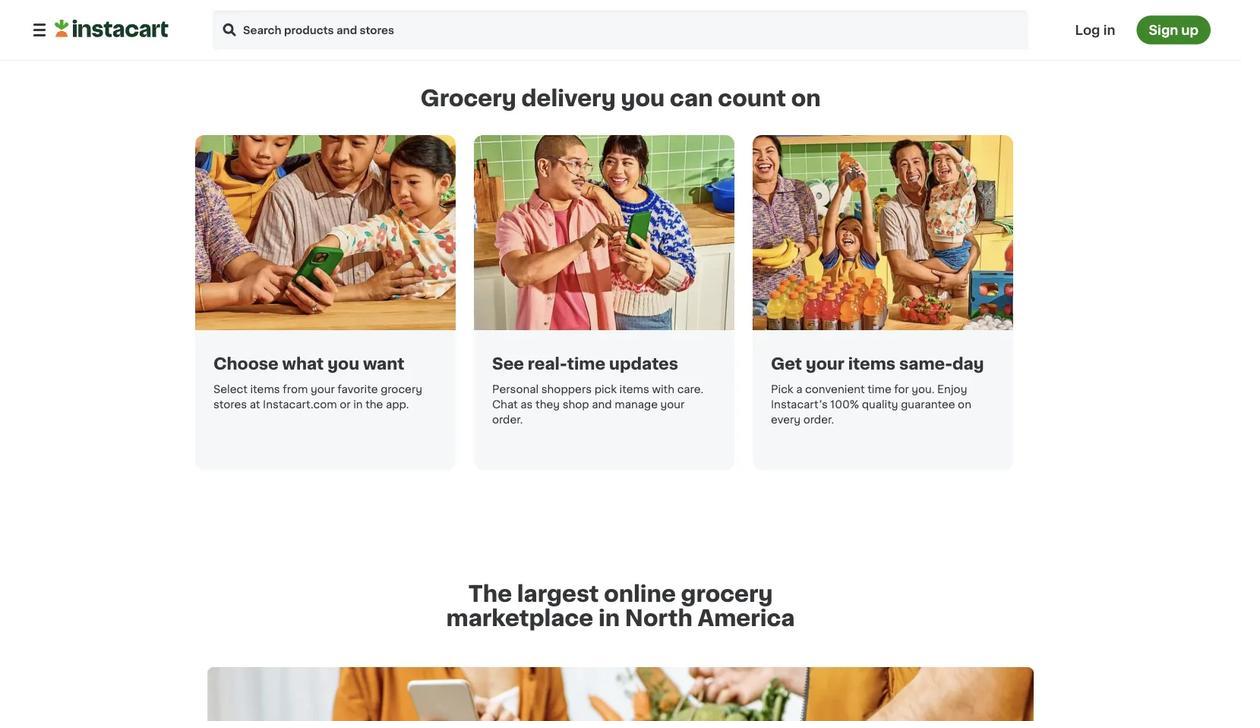 Task type: vqa. For each thing, say whether or not it's contained in the screenshot.
the
yes



Task type: describe. For each thing, give the bounding box(es) containing it.
see
[[492, 356, 524, 372]]

see real-time updates
[[492, 356, 678, 372]]

grocery inside select items from your favorite grocery stores at instacart.com or in the app.
[[381, 384, 422, 395]]

and
[[592, 400, 612, 410]]

marketplace
[[446, 608, 593, 630]]

2 horizontal spatial items
[[848, 356, 896, 372]]

sign
[[1149, 24, 1178, 36]]

for
[[894, 384, 909, 395]]

personal
[[492, 384, 539, 395]]

care.
[[677, 384, 703, 395]]

shoppers
[[541, 384, 592, 395]]

can
[[670, 88, 713, 109]]

grocery delivery you can count on
[[420, 88, 821, 109]]

log
[[1075, 24, 1100, 36]]

get
[[771, 356, 802, 372]]

instacart's
[[771, 400, 828, 410]]

delivery
[[521, 88, 616, 109]]

log in
[[1075, 24, 1115, 36]]

as
[[521, 400, 533, 410]]

the largest online grocery marketplace in north america
[[446, 584, 795, 630]]

0 vertical spatial your
[[806, 356, 845, 372]]

day
[[953, 356, 984, 372]]

same-
[[899, 356, 953, 372]]

you for can
[[621, 88, 665, 109]]

stores
[[213, 400, 247, 410]]

in inside button
[[1103, 24, 1115, 36]]

0 vertical spatial on
[[791, 88, 821, 109]]

open main menu image
[[30, 21, 49, 39]]

the
[[468, 584, 512, 605]]

with
[[652, 384, 675, 395]]

order. for get
[[803, 415, 834, 425]]

get your items same-day
[[771, 356, 984, 372]]

the
[[365, 400, 383, 410]]

want
[[363, 356, 404, 372]]

north
[[625, 608, 693, 630]]

select items from your favorite grocery stores at instacart.com or in the app.
[[213, 384, 422, 410]]



Task type: locate. For each thing, give the bounding box(es) containing it.
0 vertical spatial in
[[1103, 24, 1115, 36]]

your right 'from'
[[311, 384, 335, 395]]

time inside pick a convenient time for you. enjoy instacart's 100% quality guarantee on every order.
[[868, 384, 892, 395]]

at
[[250, 400, 260, 410]]

1 horizontal spatial your
[[660, 400, 685, 410]]

online
[[604, 584, 676, 605]]

0 vertical spatial time
[[567, 356, 605, 372]]

items
[[848, 356, 896, 372], [250, 384, 280, 395], [620, 384, 649, 395]]

you for want
[[328, 356, 359, 372]]

grocery up app.
[[381, 384, 422, 395]]

grocery up america
[[681, 584, 773, 605]]

0 horizontal spatial in
[[353, 400, 363, 410]]

chat
[[492, 400, 518, 410]]

order. down instacart's
[[803, 415, 834, 425]]

2 vertical spatial your
[[660, 400, 685, 410]]

1 vertical spatial on
[[958, 400, 971, 410]]

100%
[[831, 400, 859, 410]]

2 horizontal spatial in
[[1103, 24, 1115, 36]]

in inside select items from your favorite grocery stores at instacart.com or in the app.
[[353, 400, 363, 410]]

shop
[[563, 400, 589, 410]]

a
[[796, 384, 802, 395]]

you
[[621, 88, 665, 109], [328, 356, 359, 372]]

choose
[[213, 356, 279, 372]]

0 horizontal spatial your
[[311, 384, 335, 395]]

from
[[283, 384, 308, 395]]

order. inside pick a convenient time for you. enjoy instacart's 100% quality guarantee on every order.
[[803, 415, 834, 425]]

0 vertical spatial grocery
[[381, 384, 422, 395]]

they
[[536, 400, 560, 410]]

1 vertical spatial in
[[353, 400, 363, 410]]

up
[[1182, 24, 1199, 36]]

1 horizontal spatial you
[[621, 88, 665, 109]]

real-
[[528, 356, 567, 372]]

1 vertical spatial grocery
[[681, 584, 773, 605]]

order.
[[492, 415, 523, 425], [803, 415, 834, 425]]

pick
[[771, 384, 793, 395]]

in right "log"
[[1103, 24, 1115, 36]]

2 horizontal spatial your
[[806, 356, 845, 372]]

1 order. from the left
[[492, 415, 523, 425]]

grocery
[[420, 88, 516, 109]]

choose what you want
[[213, 356, 404, 372]]

your inside select items from your favorite grocery stores at instacart.com or in the app.
[[311, 384, 335, 395]]

select
[[213, 384, 248, 395]]

on inside pick a convenient time for you. enjoy instacart's 100% quality guarantee on every order.
[[958, 400, 971, 410]]

1 horizontal spatial grocery
[[681, 584, 773, 605]]

manage
[[615, 400, 658, 410]]

pick a convenient time for you. enjoy instacart's 100% quality guarantee on every order.
[[771, 384, 971, 425]]

personal shoppers pick items with care. chat as they shop and manage your order.
[[492, 384, 703, 425]]

you left can
[[621, 88, 665, 109]]

0 horizontal spatial time
[[567, 356, 605, 372]]

1 horizontal spatial items
[[620, 384, 649, 395]]

in down online
[[599, 608, 620, 630]]

your inside personal shoppers pick items with care. chat as they shop and manage your order.
[[660, 400, 685, 410]]

you.
[[912, 384, 935, 395]]

in
[[1103, 24, 1115, 36], [353, 400, 363, 410], [599, 608, 620, 630]]

2 order. from the left
[[803, 415, 834, 425]]

on down enjoy
[[958, 400, 971, 410]]

0 horizontal spatial order.
[[492, 415, 523, 425]]

quality
[[862, 400, 898, 410]]

or
[[340, 400, 351, 410]]

Search field
[[211, 9, 1030, 51]]

1 vertical spatial your
[[311, 384, 335, 395]]

None search field
[[211, 9, 1030, 51]]

in inside 'the largest online grocery marketplace in north america'
[[599, 608, 620, 630]]

enjoy
[[937, 384, 967, 395]]

time up quality on the bottom of page
[[868, 384, 892, 395]]

1 horizontal spatial time
[[868, 384, 892, 395]]

0 horizontal spatial on
[[791, 88, 821, 109]]

your up convenient
[[806, 356, 845, 372]]

largest
[[517, 584, 599, 605]]

app.
[[386, 400, 409, 410]]

items up manage
[[620, 384, 649, 395]]

2 vertical spatial in
[[599, 608, 620, 630]]

1 horizontal spatial order.
[[803, 415, 834, 425]]

instacart home image
[[55, 19, 169, 38]]

0 horizontal spatial items
[[250, 384, 280, 395]]

your down with on the bottom right
[[660, 400, 685, 410]]

items up the at
[[250, 384, 280, 395]]

1 horizontal spatial on
[[958, 400, 971, 410]]

grocery
[[381, 384, 422, 395], [681, 584, 773, 605]]

america
[[698, 608, 795, 630]]

log in button
[[1071, 16, 1120, 44]]

1 vertical spatial time
[[868, 384, 892, 395]]

1 horizontal spatial in
[[599, 608, 620, 630]]

1 vertical spatial you
[[328, 356, 359, 372]]

convenient
[[805, 384, 865, 395]]

favorite
[[337, 384, 378, 395]]

items inside personal shoppers pick items with care. chat as they shop and manage your order.
[[620, 384, 649, 395]]

you up favorite
[[328, 356, 359, 372]]

updates
[[609, 356, 678, 372]]

instacart.com
[[263, 400, 337, 410]]

time
[[567, 356, 605, 372], [868, 384, 892, 395]]

items up for
[[848, 356, 896, 372]]

in right or
[[353, 400, 363, 410]]

order. for see
[[492, 415, 523, 425]]

every
[[771, 415, 801, 425]]

sign up
[[1149, 24, 1199, 36]]

items inside select items from your favorite grocery stores at instacart.com or in the app.
[[250, 384, 280, 395]]

what
[[282, 356, 324, 372]]

on
[[791, 88, 821, 109], [958, 400, 971, 410]]

0 vertical spatial you
[[621, 88, 665, 109]]

count
[[718, 88, 786, 109]]

your
[[806, 356, 845, 372], [311, 384, 335, 395], [660, 400, 685, 410]]

0 horizontal spatial you
[[328, 356, 359, 372]]

time up pick
[[567, 356, 605, 372]]

on right the count
[[791, 88, 821, 109]]

grocery inside 'the largest online grocery marketplace in north america'
[[681, 584, 773, 605]]

0 horizontal spatial grocery
[[381, 384, 422, 395]]

order. inside personal shoppers pick items with care. chat as they shop and manage your order.
[[492, 415, 523, 425]]

pick
[[595, 384, 617, 395]]

order. down the chat
[[492, 415, 523, 425]]

sign up button
[[1137, 16, 1211, 44]]

guarantee
[[901, 400, 955, 410]]



